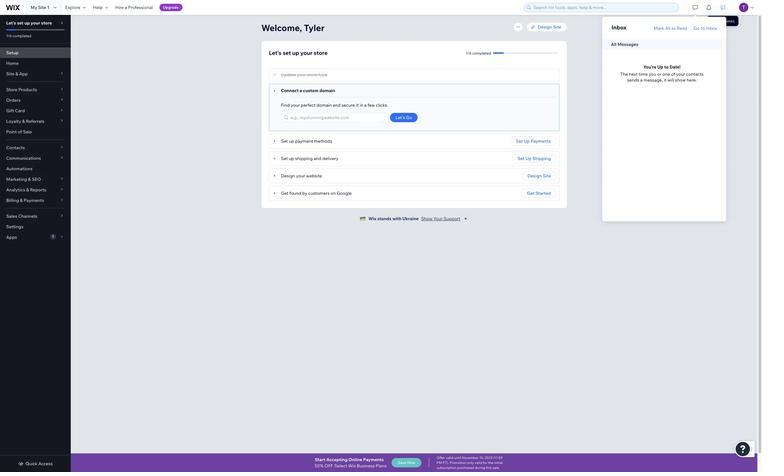 Task type: describe. For each thing, give the bounding box(es) containing it.
1 vertical spatial 1/6 completed
[[466, 51, 491, 55]]

site & app
[[6, 71, 28, 77]]

a inside you're up to date! the next time you or one of your contacts sends a message, it will show here.
[[641, 77, 643, 83]]

set up payment methods
[[281, 138, 332, 144]]

shipping
[[533, 156, 551, 161]]

customers
[[308, 191, 330, 196]]

my
[[31, 5, 37, 10]]

set for set up shipping and delivery
[[281, 156, 288, 161]]

hire a professional
[[115, 5, 153, 10]]

& for analytics
[[26, 187, 29, 193]]

automations
[[6, 166, 33, 172]]

1 vertical spatial let's set up your store
[[269, 49, 328, 56]]

your inside sidebar element
[[31, 20, 40, 26]]

hire
[[115, 5, 124, 10]]

1 horizontal spatial completed
[[473, 51, 491, 55]]

0 horizontal spatial valid
[[446, 456, 454, 460]]

november
[[462, 456, 479, 460]]

0 horizontal spatial and
[[314, 156, 321, 161]]

1 vertical spatial store
[[314, 49, 328, 56]]

set up shipping and delivery
[[281, 156, 339, 161]]

type
[[318, 72, 328, 78]]

the
[[621, 71, 628, 77]]

design site button
[[522, 171, 557, 181]]

1 horizontal spatial wix
[[369, 216, 377, 222]]

pm
[[437, 461, 442, 465]]

up left payment
[[289, 138, 294, 144]]

mark all as read
[[654, 25, 688, 31]]

your left the website
[[296, 173, 305, 179]]

new releases
[[711, 19, 735, 23]]

home
[[6, 61, 19, 66]]

delivery
[[322, 156, 339, 161]]

let's inside sidebar element
[[6, 20, 16, 26]]

sidebar element
[[0, 15, 71, 472]]

analytics & reports button
[[0, 185, 71, 195]]

payments inside start accepting online payments 50% off select wix business plans
[[363, 457, 384, 463]]

mark all as read button
[[654, 25, 688, 31]]

automations link
[[0, 164, 71, 174]]

get for get started
[[527, 191, 535, 196]]

until
[[454, 456, 461, 460]]

date!
[[670, 64, 681, 70]]

upgrade button
[[159, 4, 182, 11]]

store products button
[[0, 84, 71, 95]]

billing
[[6, 198, 19, 203]]

the
[[488, 461, 494, 465]]

your inside you're up to date! the next time you or one of your contacts sends a message, it will show here.
[[676, 71, 685, 77]]

billing & payments button
[[0, 195, 71, 206]]

help button
[[89, 0, 112, 15]]

update your store type
[[281, 72, 328, 78]]

store inside sidebar element
[[41, 20, 52, 26]]

you
[[649, 71, 657, 77]]

website
[[306, 173, 322, 179]]

payments for set up payments
[[531, 138, 551, 144]]

set for set up shipping
[[518, 156, 525, 161]]

design site inside button
[[528, 173, 551, 179]]

15,
[[480, 456, 484, 460]]

messages
[[618, 42, 639, 47]]

online
[[349, 457, 362, 463]]

2 vertical spatial store
[[307, 72, 318, 78]]

welcome, tyler
[[262, 22, 325, 33]]

perfect
[[301, 102, 316, 108]]

help
[[93, 5, 103, 10]]

2023
[[485, 456, 493, 460]]

google
[[337, 191, 352, 196]]

during
[[475, 466, 485, 470]]

0 horizontal spatial inbox
[[612, 24, 627, 31]]

show your support button
[[421, 216, 461, 222]]

design site link
[[527, 22, 567, 32]]

hire a professional link
[[112, 0, 157, 15]]

connect
[[281, 88, 299, 93]]

set for set up payment methods
[[281, 138, 288, 144]]

of inside you're up to date! the next time you or one of your contacts sends a message, it will show here.
[[671, 71, 675, 77]]

gift card
[[6, 108, 25, 114]]

1 vertical spatial valid
[[475, 461, 482, 465]]

0 horizontal spatial all
[[611, 42, 617, 47]]

& for site
[[15, 71, 18, 77]]

1 vertical spatial 1/6
[[466, 51, 472, 55]]

professional
[[128, 5, 153, 10]]

site inside button
[[543, 173, 551, 179]]

& for loyalty
[[22, 119, 25, 124]]

marketing
[[6, 177, 27, 182]]

support
[[444, 216, 461, 222]]

your right update on the left of the page
[[297, 72, 306, 78]]

save now
[[398, 461, 415, 465]]

go to inbox button
[[694, 25, 717, 31]]

show
[[675, 77, 686, 83]]

0 vertical spatial design site
[[538, 24, 561, 30]]

started
[[536, 191, 551, 196]]

your up update your store type
[[301, 49, 313, 56]]

time
[[639, 71, 648, 77]]

mark
[[654, 25, 664, 31]]

up inside sidebar element
[[24, 20, 30, 26]]

ukraine
[[403, 216, 419, 222]]

in
[[360, 102, 363, 108]]

clicks.
[[376, 102, 388, 108]]

store products
[[6, 87, 37, 93]]

payments for billing & payments
[[24, 198, 44, 203]]

let's inside button
[[396, 115, 405, 120]]

1 vertical spatial let's
[[269, 49, 282, 56]]

point of sale
[[6, 129, 32, 135]]

access
[[38, 461, 53, 467]]

quick
[[26, 461, 37, 467]]

you're up to date! the next time you or one of your contacts sends a message, it will show here.
[[621, 64, 704, 83]]

message,
[[644, 77, 663, 83]]

secure
[[342, 102, 355, 108]]

welcome,
[[262, 22, 302, 33]]

sales
[[6, 214, 17, 219]]

domain for perfect
[[317, 102, 332, 108]]

home link
[[0, 58, 71, 69]]

select
[[334, 463, 347, 469]]

up for shipping
[[526, 156, 532, 161]]

0 vertical spatial and
[[333, 102, 341, 108]]

design your website
[[281, 173, 322, 179]]

find
[[281, 102, 290, 108]]

all messages
[[611, 42, 639, 47]]

loyalty & referrals
[[6, 119, 44, 124]]

contacts
[[686, 71, 704, 77]]

site inside popup button
[[6, 71, 14, 77]]

get for get found by customers on google
[[281, 191, 289, 196]]

settings link
[[0, 222, 71, 232]]

completed inside sidebar element
[[13, 34, 31, 38]]

few
[[368, 102, 375, 108]]

set for set up payments
[[516, 138, 523, 144]]

0 vertical spatial 1
[[47, 5, 49, 10]]

get started
[[527, 191, 551, 196]]

1 vertical spatial it
[[356, 102, 359, 108]]

design inside button
[[528, 173, 542, 179]]



Task type: vqa. For each thing, say whether or not it's contained in the screenshot.
BLOCKED
no



Task type: locate. For each thing, give the bounding box(es) containing it.
seo
[[32, 177, 41, 182]]

to up one
[[665, 64, 669, 70]]

next
[[629, 71, 638, 77]]

update
[[281, 72, 296, 78]]

read
[[677, 25, 688, 31]]

it left in
[[356, 102, 359, 108]]

let's set up your store up update your store type
[[269, 49, 328, 56]]

set up shipping
[[518, 156, 551, 161]]

0 horizontal spatial let's
[[6, 20, 16, 26]]

your right find
[[291, 102, 300, 108]]

get found by customers on google
[[281, 191, 352, 196]]

store up type
[[314, 49, 328, 56]]

0 horizontal spatial to
[[665, 64, 669, 70]]

2 vertical spatial payments
[[363, 457, 384, 463]]

set left shipping
[[281, 156, 288, 161]]

0 vertical spatial go
[[694, 25, 700, 31]]

a left 'custom'
[[300, 88, 302, 93]]

store
[[6, 87, 17, 93]]

0 horizontal spatial 1/6 completed
[[6, 34, 31, 38]]

set up setup
[[17, 20, 23, 26]]

or
[[657, 71, 662, 77]]

marketing & seo button
[[0, 174, 71, 185]]

card
[[15, 108, 25, 114]]

payments inside 'billing & payments' "popup button"
[[24, 198, 44, 203]]

1 horizontal spatial to
[[701, 25, 705, 31]]

and left "delivery"
[[314, 156, 321, 161]]

1 vertical spatial set
[[283, 49, 291, 56]]

purchased
[[457, 466, 474, 470]]

1/6 completed
[[6, 34, 31, 38], [466, 51, 491, 55]]

a right in
[[364, 102, 367, 108]]

1/6 inside sidebar element
[[6, 34, 12, 38]]

0 horizontal spatial get
[[281, 191, 289, 196]]

& left reports
[[26, 187, 29, 193]]

and left secure
[[333, 102, 341, 108]]

let's go
[[396, 115, 412, 120]]

it inside you're up to date! the next time you or one of your contacts sends a message, it will show here.
[[664, 77, 667, 83]]

domain
[[320, 88, 335, 93], [317, 102, 332, 108]]

0 horizontal spatial let's set up your store
[[6, 20, 52, 26]]

0 horizontal spatial wix
[[348, 463, 356, 469]]

1 vertical spatial and
[[314, 156, 321, 161]]

e.g., mystunningwebsite.com field
[[289, 113, 383, 122]]

2 vertical spatial let's
[[396, 115, 405, 120]]

1 horizontal spatial go
[[694, 25, 700, 31]]

all left as on the right of the page
[[665, 25, 671, 31]]

of left sale
[[18, 129, 22, 135]]

start
[[315, 457, 326, 463]]

0 vertical spatial of
[[671, 71, 675, 77]]

up up update on the left of the page
[[292, 49, 299, 56]]

1 get from the left
[[281, 191, 289, 196]]

store down my site 1
[[41, 20, 52, 26]]

get started button
[[522, 189, 557, 198]]

promotion
[[450, 461, 467, 465]]

save
[[398, 461, 407, 465]]

releases
[[720, 19, 735, 23]]

business
[[357, 463, 375, 469]]

1 down settings link
[[52, 235, 54, 239]]

completed
[[13, 34, 31, 38], [473, 51, 491, 55]]

0 vertical spatial let's set up your store
[[6, 20, 52, 26]]

orders
[[6, 97, 21, 103]]

0 vertical spatial payments
[[531, 138, 551, 144]]

& left seo at the left top
[[28, 177, 31, 182]]

domain for custom
[[320, 88, 335, 93]]

wix left stands
[[369, 216, 377, 222]]

let's go button
[[390, 113, 418, 122]]

of
[[671, 71, 675, 77], [18, 129, 22, 135]]

1 vertical spatial all
[[611, 42, 617, 47]]

find your perfect domain and secure it in a few clicks.
[[281, 102, 388, 108]]

offer valid until november 15, 2023 (11:59 pm pt). promotion only valid for the initial subscription purchased during this sale.
[[437, 456, 503, 470]]

of up will
[[671, 71, 675, 77]]

reports
[[30, 187, 46, 193]]

valid up pt).
[[446, 456, 454, 460]]

1 vertical spatial domain
[[317, 102, 332, 108]]

set up update on the left of the page
[[283, 49, 291, 56]]

up left 'shipping'
[[526, 156, 532, 161]]

gift card button
[[0, 106, 71, 116]]

quick access
[[26, 461, 53, 467]]

wix down online
[[348, 463, 356, 469]]

let's set up your store inside sidebar element
[[6, 20, 52, 26]]

0 vertical spatial to
[[701, 25, 705, 31]]

0 vertical spatial store
[[41, 20, 52, 26]]

up left shipping
[[289, 156, 294, 161]]

up inside you're up to date! the next time you or one of your contacts sends a message, it will show here.
[[658, 64, 664, 70]]

0 vertical spatial up
[[658, 64, 664, 70]]

sale.
[[493, 466, 500, 470]]

your down my
[[31, 20, 40, 26]]

50%
[[315, 463, 324, 469]]

go inside button
[[406, 115, 412, 120]]

0 vertical spatial 1/6 completed
[[6, 34, 31, 38]]

your up show
[[676, 71, 685, 77]]

0 horizontal spatial go
[[406, 115, 412, 120]]

1 horizontal spatial 1/6 completed
[[466, 51, 491, 55]]

set up payments
[[516, 138, 551, 144]]

& right loyalty
[[22, 119, 25, 124]]

1 vertical spatial up
[[524, 138, 530, 144]]

app
[[19, 71, 28, 77]]

to
[[701, 25, 705, 31], [665, 64, 669, 70]]

1 vertical spatial 1
[[52, 235, 54, 239]]

off
[[325, 463, 333, 469]]

up up set up shipping button
[[524, 138, 530, 144]]

0 vertical spatial it
[[664, 77, 667, 83]]

domain up find your perfect domain and secure it in a few clicks.
[[320, 88, 335, 93]]

stands
[[378, 216, 392, 222]]

1 horizontal spatial let's set up your store
[[269, 49, 328, 56]]

shipping
[[295, 156, 313, 161]]

loyalty
[[6, 119, 21, 124]]

& for billing
[[20, 198, 23, 203]]

0 vertical spatial completed
[[13, 34, 31, 38]]

1 vertical spatial completed
[[473, 51, 491, 55]]

& for marketing
[[28, 177, 31, 182]]

get left started
[[527, 191, 535, 196]]

to right read
[[701, 25, 705, 31]]

2 get from the left
[[527, 191, 535, 196]]

all left messages
[[611, 42, 617, 47]]

inbox down new
[[706, 25, 717, 31]]

1/6
[[6, 34, 12, 38], [466, 51, 472, 55]]

1 inside sidebar element
[[52, 235, 54, 239]]

0 vertical spatial domain
[[320, 88, 335, 93]]

only
[[467, 461, 474, 465]]

pt).
[[443, 461, 449, 465]]

will
[[668, 77, 674, 83]]

payments inside the set up payments button
[[531, 138, 551, 144]]

1 horizontal spatial valid
[[475, 461, 482, 465]]

0 vertical spatial let's
[[6, 20, 16, 26]]

0 horizontal spatial 1/6
[[6, 34, 12, 38]]

my site 1
[[31, 5, 49, 10]]

custom
[[303, 88, 319, 93]]

setup
[[6, 50, 19, 56]]

let's set up your store
[[6, 20, 52, 26], [269, 49, 328, 56]]

& left app
[[15, 71, 18, 77]]

2 vertical spatial up
[[526, 156, 532, 161]]

1 horizontal spatial inbox
[[706, 25, 717, 31]]

valid up 'during'
[[475, 461, 482, 465]]

set inside button
[[516, 138, 523, 144]]

0 vertical spatial all
[[665, 25, 671, 31]]

all
[[665, 25, 671, 31], [611, 42, 617, 47]]

0 horizontal spatial it
[[356, 102, 359, 108]]

up up setup link at the left top of page
[[24, 20, 30, 26]]

2 horizontal spatial let's
[[396, 115, 405, 120]]

let's set up your store down my
[[6, 20, 52, 26]]

get inside button
[[527, 191, 535, 196]]

0 horizontal spatial 1
[[47, 5, 49, 10]]

1 horizontal spatial 1
[[52, 235, 54, 239]]

now
[[407, 461, 415, 465]]

new
[[711, 19, 719, 23]]

1 horizontal spatial get
[[527, 191, 535, 196]]

payment
[[295, 138, 313, 144]]

marketing & seo
[[6, 177, 41, 182]]

& inside "popup button"
[[20, 198, 23, 203]]

it left will
[[664, 77, 667, 83]]

here.
[[687, 77, 697, 83]]

up up or
[[658, 64, 664, 70]]

analytics
[[6, 187, 25, 193]]

sales channels button
[[0, 211, 71, 222]]

& inside dropdown button
[[28, 177, 31, 182]]

one
[[663, 71, 670, 77]]

analytics & reports
[[6, 187, 46, 193]]

0 horizontal spatial set
[[17, 20, 23, 26]]

start accepting online payments 50% off select wix business plans
[[315, 457, 387, 469]]

save now button
[[392, 459, 422, 468]]

1 horizontal spatial payments
[[363, 457, 384, 463]]

1 horizontal spatial 1/6
[[466, 51, 472, 55]]

domain right "perfect"
[[317, 102, 332, 108]]

store left type
[[307, 72, 318, 78]]

1 vertical spatial wix
[[348, 463, 356, 469]]

1 horizontal spatial it
[[664, 77, 667, 83]]

upgrade
[[163, 5, 179, 10]]

(11:59
[[493, 456, 503, 460]]

set inside sidebar element
[[17, 20, 23, 26]]

it
[[664, 77, 667, 83], [356, 102, 359, 108]]

1 vertical spatial payments
[[24, 198, 44, 203]]

up for payments
[[524, 138, 530, 144]]

payments up business
[[363, 457, 384, 463]]

1 vertical spatial of
[[18, 129, 22, 135]]

set inside set up shipping button
[[518, 156, 525, 161]]

go to inbox
[[694, 25, 717, 31]]

a
[[125, 5, 127, 10], [641, 77, 643, 83], [300, 88, 302, 93], [364, 102, 367, 108]]

subscription
[[437, 466, 457, 470]]

1 horizontal spatial let's
[[269, 49, 282, 56]]

Search for tools, apps, help & more... field
[[532, 3, 677, 12]]

show
[[421, 216, 433, 222]]

get left "found"
[[281, 191, 289, 196]]

1 horizontal spatial all
[[665, 25, 671, 31]]

connect a custom domain
[[281, 88, 335, 93]]

a down time
[[641, 77, 643, 83]]

0 horizontal spatial payments
[[24, 198, 44, 203]]

0 vertical spatial set
[[17, 20, 23, 26]]

& right billing
[[20, 198, 23, 203]]

contacts
[[6, 145, 25, 151]]

tyler
[[304, 22, 325, 33]]

0 vertical spatial 1/6
[[6, 34, 12, 38]]

1 horizontal spatial set
[[283, 49, 291, 56]]

set left payment
[[281, 138, 288, 144]]

1 vertical spatial go
[[406, 115, 412, 120]]

2 horizontal spatial payments
[[531, 138, 551, 144]]

1 vertical spatial design site
[[528, 173, 551, 179]]

& inside dropdown button
[[26, 187, 29, 193]]

plans
[[376, 463, 387, 469]]

payments up 'shipping'
[[531, 138, 551, 144]]

0 horizontal spatial completed
[[13, 34, 31, 38]]

0 horizontal spatial of
[[18, 129, 22, 135]]

up for to
[[658, 64, 664, 70]]

1 vertical spatial to
[[665, 64, 669, 70]]

of inside point of sale link
[[18, 129, 22, 135]]

contacts button
[[0, 142, 71, 153]]

payments down analytics & reports dropdown button
[[24, 198, 44, 203]]

wix inside start accepting online payments 50% off select wix business plans
[[348, 463, 356, 469]]

orders button
[[0, 95, 71, 106]]

inbox up all messages
[[612, 24, 627, 31]]

1 right my
[[47, 5, 49, 10]]

set up set up shipping button
[[516, 138, 523, 144]]

channels
[[18, 214, 37, 219]]

products
[[18, 87, 37, 93]]

set left 'shipping'
[[518, 156, 525, 161]]

1 horizontal spatial and
[[333, 102, 341, 108]]

0 vertical spatial wix
[[369, 216, 377, 222]]

methods
[[314, 138, 332, 144]]

to inside you're up to date! the next time you or one of your contacts sends a message, it will show here.
[[665, 64, 669, 70]]

1/6 completed inside sidebar element
[[6, 34, 31, 38]]

a right hire
[[125, 5, 127, 10]]

1 horizontal spatial of
[[671, 71, 675, 77]]

0 vertical spatial valid
[[446, 456, 454, 460]]



